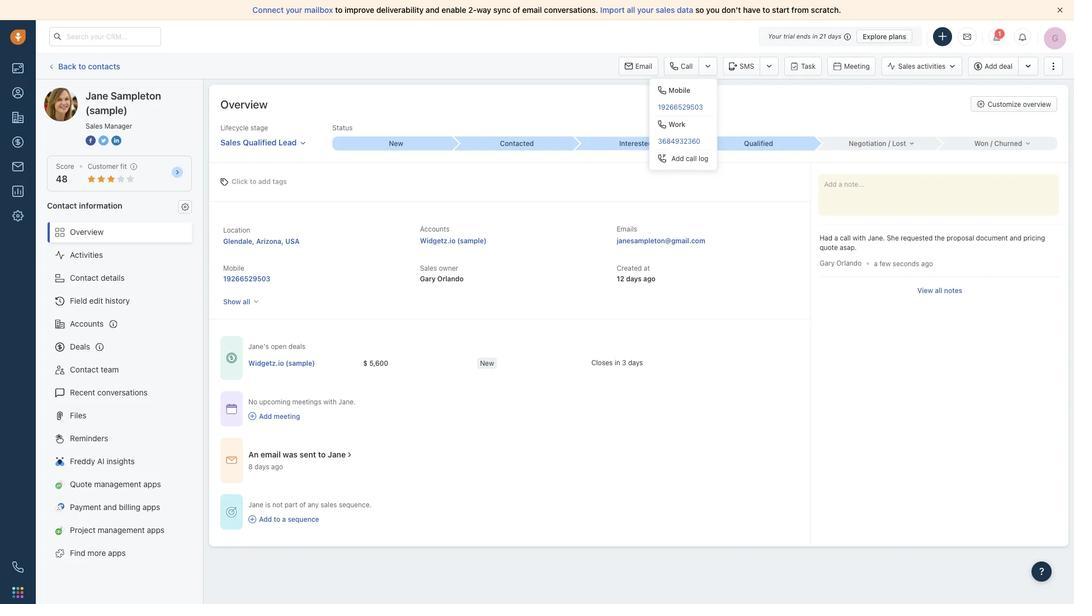 Task type: describe. For each thing, give the bounding box(es) containing it.
add for add meeting
[[259, 412, 272, 420]]

emails
[[617, 225, 637, 233]]

part
[[285, 501, 297, 509]]

show
[[223, 298, 241, 306]]

closes
[[591, 359, 613, 367]]

created at 12 days ago
[[617, 264, 656, 283]]

owner
[[439, 264, 458, 272]]

field
[[70, 296, 87, 305]]

email button
[[619, 57, 658, 76]]

call button
[[664, 57, 698, 76]]

lifecycle stage
[[220, 124, 268, 132]]

quote management apps
[[70, 480, 161, 489]]

stage
[[250, 124, 268, 132]]

interested
[[619, 140, 652, 147]]

to inside back to contacts link
[[78, 61, 86, 71]]

orlando inside sales owner gary orlando
[[437, 275, 464, 283]]

2 horizontal spatial a
[[874, 259, 878, 267]]

enable
[[442, 5, 466, 15]]

jane inside jane sampleton (sample)
[[86, 90, 108, 102]]

manager
[[105, 122, 132, 130]]

8 days ago
[[248, 463, 283, 471]]

sales inside sales owner gary orlando
[[420, 264, 437, 272]]

customize overview
[[988, 100, 1051, 108]]

1 horizontal spatial of
[[513, 5, 520, 15]]

/ for negotiation
[[888, 140, 890, 147]]

new link
[[332, 137, 453, 151]]

fit
[[120, 163, 127, 170]]

mobile 19266529503
[[223, 264, 270, 283]]

(sample) inside jane sampleton (sample)
[[86, 104, 127, 116]]

deal
[[999, 62, 1013, 70]]

at
[[644, 264, 650, 272]]

janesampleton@gmail.com
[[617, 237, 705, 245]]

1 vertical spatial new
[[480, 359, 494, 367]]

information
[[79, 201, 122, 210]]

to left start on the right top
[[763, 5, 770, 15]]

sales qualified lead link
[[220, 133, 306, 148]]

an email was sent to jane
[[248, 450, 346, 459]]

jane right the sent
[[328, 450, 346, 459]]

with for meetings
[[323, 398, 337, 405]]

to left add
[[250, 178, 256, 185]]

accounts widgetz.io (sample)
[[420, 225, 487, 245]]

sales for sales manager
[[86, 122, 103, 130]]

mailbox
[[304, 5, 333, 15]]

add to a sequence
[[259, 515, 319, 523]]

churned
[[994, 140, 1022, 147]]

0 vertical spatial 19266529503
[[658, 103, 703, 111]]

0 vertical spatial 19266529503 link
[[650, 99, 717, 116]]

0 horizontal spatial a
[[282, 515, 286, 523]]

jane sampleton (sample) up manager
[[86, 90, 161, 116]]

1 horizontal spatial overview
[[220, 97, 268, 110]]

mobile for mobile 19266529503
[[223, 264, 244, 272]]

location glendale, arizona, usa
[[223, 226, 300, 245]]

back to contacts link
[[47, 58, 121, 75]]

jane. for call
[[868, 234, 885, 242]]

sampleton down the contacts
[[86, 88, 125, 97]]

0 vertical spatial email
[[522, 5, 542, 15]]

not
[[272, 501, 283, 509]]

(sample) inside widgetz.io (sample) "link"
[[286, 359, 315, 367]]

contact for contact team
[[70, 365, 99, 374]]

score
[[56, 163, 74, 170]]

1 horizontal spatial and
[[426, 5, 439, 15]]

0 horizontal spatial call
[[686, 155, 697, 162]]

ends
[[796, 33, 811, 40]]

mng settings image
[[181, 203, 189, 211]]

had a call with jane. she requested the proposal document and pricing quote asap.
[[820, 234, 1045, 252]]

phone image
[[12, 562, 23, 573]]

1 vertical spatial in
[[615, 359, 620, 367]]

import all your sales data link
[[600, 5, 695, 15]]

to right the sent
[[318, 450, 326, 459]]

sales for sales qualified lead
[[220, 138, 241, 147]]

container_wx8msf4aqz5i3rn1 image inside add to a sequence link
[[248, 516, 256, 523]]

upcoming
[[259, 398, 290, 405]]

so
[[695, 5, 704, 15]]

1 vertical spatial widgetz.io (sample) link
[[248, 358, 315, 368]]

and inside had a call with jane. she requested the proposal document and pricing quote asap.
[[1010, 234, 1022, 242]]

explore
[[863, 32, 887, 40]]

apps for find more apps
[[108, 549, 126, 558]]

activities
[[70, 250, 103, 260]]

freddy ai insights
[[70, 457, 135, 466]]

qualified inside 'link'
[[744, 140, 773, 147]]

explore plans
[[863, 32, 906, 40]]

management for quote
[[94, 480, 141, 489]]

container_wx8msf4aqz5i3rn1 image inside add meeting link
[[248, 412, 256, 420]]

sales owner gary orlando
[[420, 264, 464, 283]]

gary inside sales owner gary orlando
[[420, 275, 436, 283]]

project management apps
[[70, 526, 165, 535]]

recent
[[70, 388, 95, 397]]

ago inside created at 12 days ago
[[643, 275, 656, 283]]

call
[[681, 62, 693, 70]]

jane sampleton (sample) down the contacts
[[67, 88, 158, 97]]

edit
[[89, 296, 103, 305]]

contact for contact details
[[70, 273, 99, 283]]

document
[[976, 234, 1008, 242]]

sales for sales activities
[[898, 62, 915, 70]]

3
[[622, 359, 626, 367]]

location
[[223, 226, 250, 234]]

glendale, arizona, usa link
[[223, 237, 300, 245]]

5,600
[[369, 359, 388, 367]]

widgetz.io (sample)
[[248, 359, 315, 367]]

1 horizontal spatial container_wx8msf4aqz5i3rn1 image
[[346, 451, 354, 459]]

customer fit
[[88, 163, 127, 170]]

negotiation / lost button
[[816, 137, 936, 150]]

janesampleton@gmail.com link
[[617, 235, 705, 246]]

1 link
[[988, 28, 1005, 45]]

sms button
[[723, 57, 760, 76]]

add deal button
[[968, 57, 1018, 76]]

a inside had a call with jane. she requested the proposal document and pricing quote asap.
[[834, 234, 838, 242]]

add to a sequence link
[[248, 515, 372, 524]]

all for show all
[[243, 298, 250, 306]]

container_wx8msf4aqz5i3rn1 image left widgetz.io (sample)
[[226, 353, 237, 364]]

container_wx8msf4aqz5i3rn1 image left is
[[226, 507, 237, 518]]

days right 8
[[255, 463, 269, 471]]

meetings
[[292, 398, 321, 405]]

Search your CRM... text field
[[49, 27, 161, 46]]

to inside add to a sequence link
[[274, 515, 280, 523]]

from
[[792, 5, 809, 15]]

accounts for accounts
[[70, 319, 104, 328]]

add call log
[[671, 155, 708, 162]]

linkedin circled image
[[111, 134, 121, 146]]

all for view all notes
[[935, 286, 942, 294]]

(sample) inside the accounts widgetz.io (sample)
[[457, 237, 487, 245]]

you
[[706, 5, 720, 15]]

days right 21
[[828, 33, 841, 40]]

reminders
[[70, 434, 108, 443]]

add deal
[[985, 62, 1013, 70]]

created
[[617, 264, 642, 272]]

48
[[56, 174, 68, 184]]

seconds
[[893, 259, 919, 267]]

explore plans link
[[857, 30, 912, 43]]

add for add call log
[[671, 155, 684, 162]]

history
[[105, 296, 130, 305]]

click to add tags
[[232, 178, 287, 185]]

payment
[[70, 503, 101, 512]]

2 horizontal spatial ago
[[921, 259, 933, 267]]

management for project
[[98, 526, 145, 535]]

phone element
[[7, 556, 29, 578]]

0 horizontal spatial of
[[299, 501, 306, 509]]

an
[[248, 450, 259, 459]]

log
[[699, 155, 708, 162]]

add meeting
[[259, 412, 300, 420]]



Task type: locate. For each thing, give the bounding box(es) containing it.
0 vertical spatial widgetz.io (sample) link
[[420, 237, 487, 245]]

apps for project management apps
[[147, 526, 165, 535]]

scratch.
[[811, 5, 841, 15]]

add inside add meeting link
[[259, 412, 272, 420]]

gary down 'quote'
[[820, 259, 835, 267]]

apps right billing
[[142, 503, 160, 512]]

0 horizontal spatial accounts
[[70, 319, 104, 328]]

with inside had a call with jane. she requested the proposal document and pricing quote asap.
[[853, 234, 866, 242]]

had
[[820, 234, 832, 242]]

1 vertical spatial call
[[840, 234, 851, 242]]

0 vertical spatial container_wx8msf4aqz5i3rn1 image
[[226, 403, 237, 415]]

widgetz.io inside widgetz.io (sample) "link"
[[248, 359, 284, 367]]

a down not
[[282, 515, 286, 523]]

orlando down asap.
[[837, 259, 862, 267]]

2 your from the left
[[637, 5, 654, 15]]

don't
[[722, 5, 741, 15]]

in left the 3
[[615, 359, 620, 367]]

1 horizontal spatial all
[[627, 5, 635, 15]]

with up asap.
[[853, 234, 866, 242]]

add down 3684932360
[[671, 155, 684, 162]]

0 horizontal spatial sales
[[321, 501, 337, 509]]

container_wx8msf4aqz5i3rn1 image
[[226, 353, 237, 364], [248, 412, 256, 420], [226, 455, 237, 466], [226, 507, 237, 518], [248, 516, 256, 523]]

widgetz.io up owner
[[420, 237, 455, 245]]

0 vertical spatial jane.
[[868, 234, 885, 242]]

a right had
[[834, 234, 838, 242]]

0 horizontal spatial ago
[[271, 463, 283, 471]]

improve
[[345, 5, 374, 15]]

19266529503 up work
[[658, 103, 703, 111]]

1 horizontal spatial orlando
[[837, 259, 862, 267]]

status
[[332, 124, 353, 132]]

twitter circled image
[[98, 134, 109, 146]]

1 vertical spatial orlando
[[437, 275, 464, 283]]

0 horizontal spatial in
[[615, 359, 620, 367]]

widgetz.io (sample) link down open
[[248, 358, 315, 368]]

1 vertical spatial contact
[[70, 273, 99, 283]]

meeting
[[274, 412, 300, 420]]

/ right won
[[990, 140, 993, 147]]

21
[[819, 33, 826, 40]]

contact for contact information
[[47, 201, 77, 210]]

gary down the accounts widgetz.io (sample)
[[420, 275, 436, 283]]

and left 'enable'
[[426, 5, 439, 15]]

accounts
[[420, 225, 450, 233], [70, 319, 104, 328]]

sales down the lifecycle
[[220, 138, 241, 147]]

customize
[[988, 100, 1021, 108]]

add down is
[[259, 515, 272, 523]]

sequence.
[[339, 501, 372, 509]]

billing
[[119, 503, 140, 512]]

0 horizontal spatial your
[[286, 5, 302, 15]]

1 vertical spatial a
[[874, 259, 878, 267]]

0 vertical spatial all
[[627, 5, 635, 15]]

proposal
[[947, 234, 974, 242]]

1 horizontal spatial widgetz.io (sample) link
[[420, 237, 487, 245]]

trial
[[783, 33, 795, 40]]

2 vertical spatial a
[[282, 515, 286, 523]]

1 vertical spatial container_wx8msf4aqz5i3rn1 image
[[346, 451, 354, 459]]

mobile down call button
[[669, 86, 690, 94]]

pricing
[[1023, 234, 1045, 242]]

jane. right meetings
[[339, 398, 356, 405]]

of right sync
[[513, 5, 520, 15]]

1 horizontal spatial with
[[853, 234, 866, 242]]

2 horizontal spatial and
[[1010, 234, 1022, 242]]

in left 21
[[812, 33, 818, 40]]

score 48
[[56, 163, 74, 184]]

to right the "mailbox"
[[335, 5, 343, 15]]

email right sync
[[522, 5, 542, 15]]

freshworks switcher image
[[12, 587, 23, 598]]

sequence
[[288, 515, 319, 523]]

add left deal
[[985, 62, 997, 70]]

1 horizontal spatial qualified
[[744, 140, 773, 147]]

sampleton up manager
[[111, 90, 161, 102]]

notes
[[944, 286, 962, 294]]

1 horizontal spatial call
[[840, 234, 851, 242]]

1 vertical spatial ago
[[643, 275, 656, 283]]

0 vertical spatial gary
[[820, 259, 835, 267]]

2 vertical spatial ago
[[271, 463, 283, 471]]

meeting
[[844, 62, 870, 70]]

add meeting link
[[248, 411, 356, 421]]

19266529503 up 'show all'
[[223, 275, 270, 283]]

container_wx8msf4aqz5i3rn1 image left add to a sequence
[[248, 516, 256, 523]]

3684932360 link
[[650, 133, 717, 150]]

sales left data
[[656, 5, 675, 15]]

0 vertical spatial sales
[[656, 5, 675, 15]]

negotiation / lost
[[849, 140, 906, 147]]

2 / from the left
[[990, 140, 993, 147]]

send email image
[[963, 32, 971, 41]]

0 vertical spatial new
[[389, 140, 403, 147]]

container_wx8msf4aqz5i3rn1 image left 8
[[226, 455, 237, 466]]

0 vertical spatial in
[[812, 33, 818, 40]]

jane down the contacts
[[86, 90, 108, 102]]

add for add deal
[[985, 62, 997, 70]]

accounts for accounts widgetz.io (sample)
[[420, 225, 450, 233]]

1 horizontal spatial mobile
[[669, 86, 690, 94]]

widgetz.io inside the accounts widgetz.io (sample)
[[420, 237, 455, 245]]

way
[[477, 5, 491, 15]]

0 vertical spatial accounts
[[420, 225, 450, 233]]

container_wx8msf4aqz5i3rn1 image
[[226, 403, 237, 415], [346, 451, 354, 459]]

and left billing
[[103, 503, 117, 512]]

add
[[985, 62, 997, 70], [671, 155, 684, 162], [259, 412, 272, 420], [259, 515, 272, 523]]

task button
[[784, 57, 822, 76]]

jane. left she
[[868, 234, 885, 242]]

of left any
[[299, 501, 306, 509]]

/ for won
[[990, 140, 993, 147]]

(sample) up manager
[[127, 88, 158, 97]]

jane. inside had a call with jane. she requested the proposal document and pricing quote asap.
[[868, 234, 885, 242]]

sampleton
[[86, 88, 125, 97], [111, 90, 161, 102]]

sales activities
[[898, 62, 946, 70]]

sales
[[656, 5, 675, 15], [321, 501, 337, 509]]

0 vertical spatial with
[[853, 234, 866, 242]]

1 vertical spatial jane.
[[339, 398, 356, 405]]

view
[[917, 286, 933, 294]]

mobile down glendale, at left
[[223, 264, 244, 272]]

ago
[[921, 259, 933, 267], [643, 275, 656, 283], [271, 463, 283, 471]]

won / churned
[[974, 140, 1022, 147]]

days inside created at 12 days ago
[[626, 275, 642, 283]]

email
[[635, 62, 652, 70]]

1 vertical spatial and
[[1010, 234, 1022, 242]]

a
[[834, 234, 838, 242], [874, 259, 878, 267], [282, 515, 286, 523]]

19266529503 link up 'show all'
[[223, 275, 270, 283]]

apps for quote management apps
[[143, 480, 161, 489]]

orlando down owner
[[437, 275, 464, 283]]

all right import
[[627, 5, 635, 15]]

(sample) down deals
[[286, 359, 315, 367]]

days down the created
[[626, 275, 642, 283]]

apps right more
[[108, 549, 126, 558]]

contact details
[[70, 273, 125, 283]]

sales left owner
[[420, 264, 437, 272]]

ago down at
[[643, 275, 656, 283]]

deals
[[70, 342, 90, 351]]

few
[[880, 259, 891, 267]]

0 horizontal spatial widgetz.io
[[248, 359, 284, 367]]

1 horizontal spatial accounts
[[420, 225, 450, 233]]

0 horizontal spatial email
[[261, 450, 281, 459]]

0 vertical spatial mobile
[[669, 86, 690, 94]]

add down upcoming
[[259, 412, 272, 420]]

1 vertical spatial sales
[[321, 501, 337, 509]]

sales left activities
[[898, 62, 915, 70]]

19266529503 link up work
[[650, 99, 717, 116]]

tags
[[272, 178, 287, 185]]

0 horizontal spatial mobile
[[223, 264, 244, 272]]

close image
[[1057, 7, 1063, 13]]

meeting button
[[827, 57, 876, 76]]

customer
[[88, 163, 118, 170]]

48 button
[[56, 174, 68, 184]]

insights
[[107, 457, 135, 466]]

0 horizontal spatial with
[[323, 398, 337, 405]]

sales activities button
[[882, 57, 968, 76], [882, 57, 962, 76]]

0 vertical spatial contact
[[47, 201, 77, 210]]

call inside had a call with jane. she requested the proposal document and pricing quote asap.
[[840, 234, 851, 242]]

with right meetings
[[323, 398, 337, 405]]

1
[[998, 30, 1001, 37]]

to down not
[[274, 515, 280, 523]]

accounts up deals
[[70, 319, 104, 328]]

new
[[389, 140, 403, 147], [480, 359, 494, 367]]

call up asap.
[[840, 234, 851, 242]]

details
[[101, 273, 125, 283]]

view all notes
[[917, 286, 962, 294]]

8
[[248, 463, 253, 471]]

container_wx8msf4aqz5i3rn1 image down no
[[248, 412, 256, 420]]

row containing closes in 3 days
[[248, 352, 706, 375]]

jane's open deals
[[248, 343, 305, 351]]

1 vertical spatial with
[[323, 398, 337, 405]]

1 horizontal spatial jane.
[[868, 234, 885, 242]]

1 horizontal spatial email
[[522, 5, 542, 15]]

widgetz.io down jane's
[[248, 359, 284, 367]]

0 horizontal spatial orlando
[[437, 275, 464, 283]]

contact up recent at the left of page
[[70, 365, 99, 374]]

container_wx8msf4aqz5i3rn1 image right the sent
[[346, 451, 354, 459]]

1 your from the left
[[286, 5, 302, 15]]

/ inside 'link'
[[888, 140, 890, 147]]

orlando
[[837, 259, 862, 267], [437, 275, 464, 283]]

0 horizontal spatial container_wx8msf4aqz5i3rn1 image
[[226, 403, 237, 415]]

email up 8 days ago
[[261, 450, 281, 459]]

1 horizontal spatial a
[[834, 234, 838, 242]]

usa
[[285, 237, 300, 245]]

1 vertical spatial of
[[299, 501, 306, 509]]

ai
[[97, 457, 104, 466]]

overview up activities
[[70, 227, 104, 237]]

add inside add deal 'button'
[[985, 62, 997, 70]]

overview up 'lifecycle stage'
[[220, 97, 268, 110]]

0 horizontal spatial and
[[103, 503, 117, 512]]

lead
[[279, 138, 297, 147]]

ago right seconds
[[921, 259, 933, 267]]

accounts up owner
[[420, 225, 450, 233]]

asap.
[[840, 244, 857, 252]]

jane sampleton (sample)
[[67, 88, 158, 97], [86, 90, 161, 116]]

1 vertical spatial management
[[98, 526, 145, 535]]

1 vertical spatial all
[[935, 286, 942, 294]]

call
[[686, 155, 697, 162], [840, 234, 851, 242]]

0 horizontal spatial 19266529503
[[223, 275, 270, 283]]

container_wx8msf4aqz5i3rn1 image left no
[[226, 403, 237, 415]]

2 vertical spatial all
[[243, 298, 250, 306]]

add for add to a sequence
[[259, 515, 272, 523]]

1 vertical spatial 19266529503 link
[[223, 275, 270, 283]]

(sample) up sales manager on the left top of the page
[[86, 104, 127, 116]]

negotiation
[[849, 140, 886, 147]]

files
[[70, 411, 86, 420]]

apps up payment and billing apps
[[143, 480, 161, 489]]

all inside view all notes link
[[935, 286, 942, 294]]

data
[[677, 5, 693, 15]]

jane down back
[[67, 88, 84, 97]]

plans
[[889, 32, 906, 40]]

won / churned link
[[936, 137, 1057, 150]]

days right the 3
[[628, 359, 643, 367]]

widgetz.io (sample) link up owner
[[420, 237, 487, 245]]

(sample) up owner
[[457, 237, 487, 245]]

freddy
[[70, 457, 95, 466]]

accounts inside the accounts widgetz.io (sample)
[[420, 225, 450, 233]]

qualified link
[[695, 137, 816, 151]]

0 horizontal spatial qualified
[[243, 138, 277, 147]]

all right show
[[243, 298, 250, 306]]

1 vertical spatial email
[[261, 450, 281, 459]]

sync
[[493, 5, 511, 15]]

contacts
[[88, 61, 120, 71]]

management down payment and billing apps
[[98, 526, 145, 535]]

2 horizontal spatial all
[[935, 286, 942, 294]]

no upcoming meetings with jane.
[[248, 398, 356, 405]]

1 horizontal spatial 19266529503 link
[[650, 99, 717, 116]]

0 vertical spatial widgetz.io
[[420, 237, 455, 245]]

1 horizontal spatial new
[[480, 359, 494, 367]]

apps down payment and billing apps
[[147, 526, 165, 535]]

19266529503
[[658, 103, 703, 111], [223, 275, 270, 283]]

your left the "mailbox"
[[286, 5, 302, 15]]

0 vertical spatial a
[[834, 234, 838, 242]]

1 horizontal spatial ago
[[643, 275, 656, 283]]

ago down was
[[271, 463, 283, 471]]

management up payment and billing apps
[[94, 480, 141, 489]]

contacted
[[500, 140, 534, 147]]

1 horizontal spatial sales
[[656, 5, 675, 15]]

start
[[772, 5, 789, 15]]

0 horizontal spatial overview
[[70, 227, 104, 237]]

open
[[271, 343, 287, 351]]

1 vertical spatial 19266529503
[[223, 275, 270, 283]]

1 horizontal spatial 19266529503
[[658, 103, 703, 111]]

2 vertical spatial contact
[[70, 365, 99, 374]]

with for call
[[853, 234, 866, 242]]

lost
[[892, 140, 906, 147]]

contact down 48 button
[[47, 201, 77, 210]]

add inside add to a sequence link
[[259, 515, 272, 523]]

widgetz.io
[[420, 237, 455, 245], [248, 359, 284, 367]]

your trial ends in 21 days
[[768, 33, 841, 40]]

connect your mailbox to improve deliverability and enable 2-way sync of email conversations. import all your sales data so you don't have to start from scratch.
[[253, 5, 841, 15]]

mobile for mobile
[[669, 86, 690, 94]]

sales right any
[[321, 501, 337, 509]]

sales up the facebook circled icon
[[86, 122, 103, 130]]

1 vertical spatial widgetz.io
[[248, 359, 284, 367]]

1 vertical spatial mobile
[[223, 264, 244, 272]]

facebook circled image
[[86, 134, 96, 146]]

sent
[[300, 450, 316, 459]]

0 horizontal spatial /
[[888, 140, 890, 147]]

jane's
[[248, 343, 269, 351]]

0 vertical spatial call
[[686, 155, 697, 162]]

to right back
[[78, 61, 86, 71]]

sms
[[740, 62, 754, 70]]

0 vertical spatial of
[[513, 5, 520, 15]]

0 horizontal spatial new
[[389, 140, 403, 147]]

contact down activities
[[70, 273, 99, 283]]

0 vertical spatial and
[[426, 5, 439, 15]]

0 vertical spatial orlando
[[837, 259, 862, 267]]

call left log
[[686, 155, 697, 162]]

1 horizontal spatial in
[[812, 33, 818, 40]]

a left few
[[874, 259, 878, 267]]

1 horizontal spatial /
[[990, 140, 993, 147]]

1 horizontal spatial gary
[[820, 259, 835, 267]]

0 horizontal spatial widgetz.io (sample) link
[[248, 358, 315, 368]]

0 horizontal spatial jane.
[[339, 398, 356, 405]]

jane left is
[[248, 501, 263, 509]]

quote
[[70, 480, 92, 489]]

2-
[[468, 5, 477, 15]]

2 vertical spatial and
[[103, 503, 117, 512]]

0 vertical spatial overview
[[220, 97, 268, 110]]

1 vertical spatial overview
[[70, 227, 104, 237]]

all right view
[[935, 286, 942, 294]]

0 vertical spatial management
[[94, 480, 141, 489]]

was
[[283, 450, 298, 459]]

jane. for meetings
[[339, 398, 356, 405]]

your right import
[[637, 5, 654, 15]]

1 horizontal spatial widgetz.io
[[420, 237, 455, 245]]

and left pricing
[[1010, 234, 1022, 242]]

1 / from the left
[[888, 140, 890, 147]]

row
[[248, 352, 706, 375]]

days
[[828, 33, 841, 40], [626, 275, 642, 283], [628, 359, 643, 367], [255, 463, 269, 471]]

3684932360
[[658, 137, 700, 145]]

mobile inside mobile 19266529503
[[223, 264, 244, 272]]

/ left lost
[[888, 140, 890, 147]]

interested link
[[574, 137, 695, 150]]

add
[[258, 178, 271, 185]]

0 horizontal spatial 19266529503 link
[[223, 275, 270, 283]]



Task type: vqa. For each thing, say whether or not it's contained in the screenshot.
"English"
no



